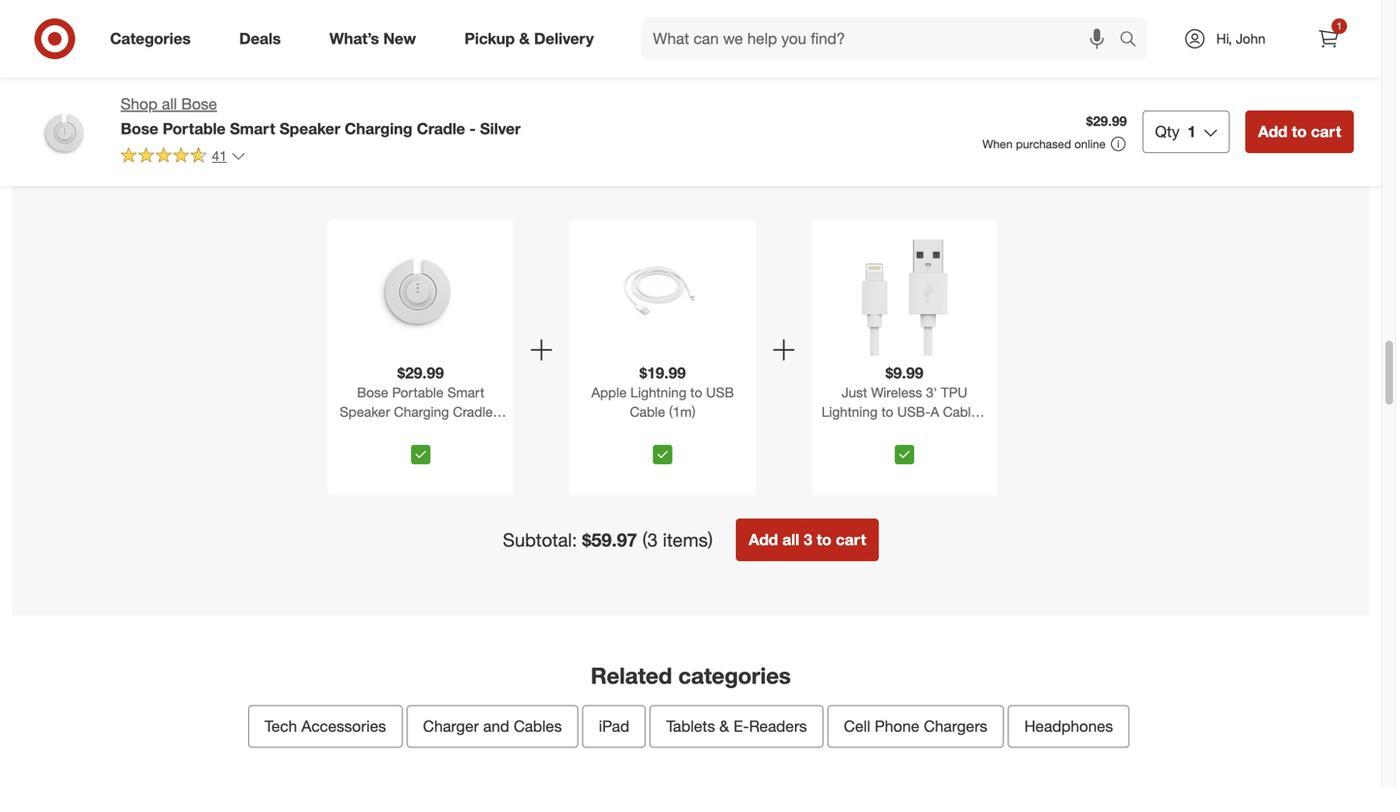 Task type: locate. For each thing, give the bounding box(es) containing it.
1 horizontal spatial smart
[[447, 384, 485, 401]]

1 horizontal spatial -
[[497, 403, 502, 420]]

and
[[483, 717, 509, 736]]

to inside $19.99 apple lightning to usb cable (1m)
[[690, 384, 702, 401]]

portable inside the shop all bose bose portable smart speaker charging cradle - silver
[[163, 119, 226, 138]]

charging inside $29.99 bose portable smart speaker charging cradle - silver
[[394, 403, 449, 420]]

0 vertical spatial portable
[[163, 119, 226, 138]]

cable left the (1m)
[[630, 403, 665, 420]]

0 horizontal spatial add
[[749, 530, 778, 549]]

2 cable from the left
[[943, 403, 979, 420]]

cart right 3
[[836, 530, 866, 549]]

cart down 1 link
[[1311, 122, 1342, 141]]

a
[[931, 403, 939, 420]]

0 vertical spatial charging
[[345, 119, 413, 138]]

$19.99
[[640, 363, 686, 382]]

1 vertical spatial lightning
[[822, 403, 878, 420]]

2 horizontal spatial bose
[[357, 384, 388, 401]]

None checkbox
[[411, 445, 431, 464]]

john
[[1236, 30, 1266, 47]]

0 horizontal spatial bose
[[121, 119, 158, 138]]

$59.97
[[582, 529, 637, 551]]

3'
[[926, 384, 937, 401]]

1 horizontal spatial bose
[[181, 95, 217, 113]]

1 vertical spatial all
[[783, 530, 800, 549]]

apple lightning to usb cable (1m) link
[[574, 383, 752, 437]]

cart
[[1311, 122, 1342, 141], [836, 530, 866, 549]]

qty
[[1155, 122, 1180, 141]]

0 horizontal spatial lightning
[[631, 384, 687, 401]]

pickup & delivery link
[[448, 17, 618, 60]]

$9.99 just wireless 3' tpu lightning to usb-a cable - white
[[822, 363, 988, 440]]

cradle inside $29.99 bose portable smart speaker charging cradle - silver
[[453, 403, 493, 420]]

to
[[1292, 122, 1307, 141], [690, 384, 702, 401], [882, 403, 894, 420], [817, 530, 832, 549]]

lightning inside $9.99 just wireless 3' tpu lightning to usb-a cable - white
[[822, 403, 878, 420]]

purchased
[[1016, 137, 1071, 151]]

1 vertical spatial silver
[[404, 423, 438, 440]]

& inside pickup & delivery 'link'
[[519, 29, 530, 48]]

charger and cables link
[[407, 705, 578, 748]]

1 horizontal spatial &
[[720, 717, 729, 736]]

silver
[[480, 119, 521, 138], [404, 423, 438, 440]]

1 horizontal spatial $29.99
[[1087, 113, 1127, 130]]

41
[[212, 147, 227, 164]]

1 vertical spatial charging
[[394, 403, 449, 420]]

all inside button
[[783, 530, 800, 549]]

1 vertical spatial smart
[[447, 384, 485, 401]]

1 vertical spatial add
[[749, 530, 778, 549]]

0 horizontal spatial &
[[519, 29, 530, 48]]

tpu
[[941, 384, 968, 401]]

1 horizontal spatial cable
[[943, 403, 979, 420]]

add to cart
[[1258, 122, 1342, 141]]

all inside the shop all bose bose portable smart speaker charging cradle - silver
[[162, 95, 177, 113]]

1 vertical spatial cradle
[[453, 403, 493, 420]]

1 horizontal spatial silver
[[480, 119, 521, 138]]

smart
[[230, 119, 275, 138], [447, 384, 485, 401]]

just
[[842, 384, 867, 401]]

related categories
[[591, 662, 791, 689]]

ipad link
[[582, 705, 646, 748]]

$29.99
[[1087, 113, 1127, 130], [398, 363, 444, 382]]

cradle
[[417, 119, 465, 138], [453, 403, 493, 420]]

cable inside $9.99 just wireless 3' tpu lightning to usb-a cable - white
[[943, 403, 979, 420]]

0 vertical spatial $29.99
[[1087, 113, 1127, 130]]

bose inside $29.99 bose portable smart speaker charging cradle - silver
[[357, 384, 388, 401]]

add to cart button
[[1246, 111, 1354, 153]]

speaker
[[280, 119, 340, 138], [340, 403, 390, 420]]

wireless
[[871, 384, 922, 401]]

search button
[[1111, 17, 1157, 64]]

1 right qty
[[1188, 122, 1196, 141]]

what's new link
[[313, 17, 440, 60]]

0 horizontal spatial cart
[[836, 530, 866, 549]]

add left 3
[[749, 530, 778, 549]]

white
[[887, 423, 922, 440]]

-
[[470, 119, 476, 138], [497, 403, 502, 420], [982, 403, 988, 420]]

readers
[[749, 717, 807, 736]]

all for add
[[783, 530, 800, 549]]

(1m)
[[669, 403, 696, 420]]

0 horizontal spatial $29.99
[[398, 363, 444, 382]]

0 horizontal spatial smart
[[230, 119, 275, 138]]

1
[[1337, 20, 1342, 32], [1188, 122, 1196, 141]]

& right the "pickup"
[[519, 29, 530, 48]]

- inside $9.99 just wireless 3' tpu lightning to usb-a cable - white
[[982, 403, 988, 420]]

0 vertical spatial smart
[[230, 119, 275, 138]]

0 vertical spatial lightning
[[631, 384, 687, 401]]

0 vertical spatial speaker
[[280, 119, 340, 138]]

41 link
[[121, 146, 246, 169]]

1 horizontal spatial 1
[[1337, 20, 1342, 32]]

categories link
[[94, 17, 215, 60]]

2 vertical spatial bose
[[357, 384, 388, 401]]

usb
[[706, 384, 734, 401]]

$29.99 inside $29.99 bose portable smart speaker charging cradle - silver
[[398, 363, 444, 382]]

1 vertical spatial $29.99
[[398, 363, 444, 382]]

bose portable smart speaker charging cradle - silver link
[[332, 383, 510, 440]]

all right shop
[[162, 95, 177, 113]]

add for add all 3 to cart
[[749, 530, 778, 549]]

$9.99
[[886, 363, 924, 382]]

0 horizontal spatial all
[[162, 95, 177, 113]]

tech
[[265, 717, 297, 736]]

0 vertical spatial &
[[519, 29, 530, 48]]

smart inside $29.99 bose portable smart speaker charging cradle - silver
[[447, 384, 485, 401]]

0 vertical spatial all
[[162, 95, 177, 113]]

1 vertical spatial speaker
[[340, 403, 390, 420]]

portable
[[163, 119, 226, 138], [392, 384, 444, 401]]

charger
[[423, 717, 479, 736]]

hi, john
[[1217, 30, 1266, 47]]

cable down tpu
[[943, 403, 979, 420]]

1 vertical spatial portable
[[392, 384, 444, 401]]

$29.99 for $29.99
[[1087, 113, 1127, 130]]

0 horizontal spatial silver
[[404, 423, 438, 440]]

$29.99 up bose portable smart speaker charging cradle - silver link in the left of the page
[[398, 363, 444, 382]]

charging
[[345, 119, 413, 138], [394, 403, 449, 420]]

apple lightning to usb cable (1m) image
[[597, 224, 729, 356]]

0 horizontal spatial cable
[[630, 403, 665, 420]]

None checkbox
[[653, 445, 672, 464], [895, 445, 914, 464], [653, 445, 672, 464], [895, 445, 914, 464]]

add down john
[[1258, 122, 1288, 141]]

0 horizontal spatial -
[[470, 119, 476, 138]]

0 horizontal spatial 1
[[1188, 122, 1196, 141]]

all for shop
[[162, 95, 177, 113]]

accessories
[[301, 717, 386, 736]]

0 vertical spatial cart
[[1311, 122, 1342, 141]]

& for tablets
[[720, 717, 729, 736]]

1 horizontal spatial lightning
[[822, 403, 878, 420]]

to inside $9.99 just wireless 3' tpu lightning to usb-a cable - white
[[882, 403, 894, 420]]

tablets & e-readers link
[[650, 705, 824, 748]]

0 vertical spatial silver
[[480, 119, 521, 138]]

1 horizontal spatial all
[[783, 530, 800, 549]]

shop all bose bose portable smart speaker charging cradle - silver
[[121, 95, 521, 138]]

0 horizontal spatial portable
[[163, 119, 226, 138]]

1 vertical spatial &
[[720, 717, 729, 736]]

$29.99 bose portable smart speaker charging cradle - silver
[[340, 363, 502, 440]]

cable
[[630, 403, 665, 420], [943, 403, 979, 420]]

1 horizontal spatial portable
[[392, 384, 444, 401]]

qty 1
[[1155, 122, 1196, 141]]

lightning down "just"
[[822, 403, 878, 420]]

all left 3
[[783, 530, 800, 549]]

silver inside $29.99 bose portable smart speaker charging cradle - silver
[[404, 423, 438, 440]]

- inside the shop all bose bose portable smart speaker charging cradle - silver
[[470, 119, 476, 138]]

& for pickup
[[519, 29, 530, 48]]

add
[[1258, 122, 1288, 141], [749, 530, 778, 549]]

shop
[[121, 95, 158, 113]]

charging inside the shop all bose bose portable smart speaker charging cradle - silver
[[345, 119, 413, 138]]

0 vertical spatial 1
[[1337, 20, 1342, 32]]

1 right john
[[1337, 20, 1342, 32]]

& left e-
[[720, 717, 729, 736]]

$29.99 up online
[[1087, 113, 1127, 130]]

2 horizontal spatial -
[[982, 403, 988, 420]]

0 vertical spatial cradle
[[417, 119, 465, 138]]

&
[[519, 29, 530, 48], [720, 717, 729, 736]]

items)
[[663, 529, 713, 551]]

- inside $29.99 bose portable smart speaker charging cradle - silver
[[497, 403, 502, 420]]

& inside tablets & e-readers link
[[720, 717, 729, 736]]

lightning
[[631, 384, 687, 401], [822, 403, 878, 420]]

$19.99 apple lightning to usb cable (1m)
[[591, 363, 734, 420]]

1 cable from the left
[[630, 403, 665, 420]]

all
[[162, 95, 177, 113], [783, 530, 800, 549]]

tablets & e-readers
[[666, 717, 807, 736]]

portable inside $29.99 bose portable smart speaker charging cradle - silver
[[392, 384, 444, 401]]

0 vertical spatial add
[[1258, 122, 1288, 141]]

1 link
[[1308, 17, 1350, 60]]

related
[[591, 662, 672, 689]]

lightning down $19.99
[[631, 384, 687, 401]]

bose
[[181, 95, 217, 113], [121, 119, 158, 138], [357, 384, 388, 401]]

1 horizontal spatial add
[[1258, 122, 1288, 141]]

lightning inside $19.99 apple lightning to usb cable (1m)
[[631, 384, 687, 401]]



Task type: describe. For each thing, give the bounding box(es) containing it.
speaker inside $29.99 bose portable smart speaker charging cradle - silver
[[340, 403, 390, 420]]

image of bose portable smart speaker charging cradle - silver image
[[28, 93, 105, 171]]

silver inside the shop all bose bose portable smart speaker charging cradle - silver
[[480, 119, 521, 138]]

delivery
[[534, 29, 594, 48]]

just wireless 3' tpu lightning to usb-a cable - white image
[[839, 224, 970, 356]]

usb-
[[897, 403, 931, 420]]

ipad
[[599, 717, 630, 736]]

0 vertical spatial bose
[[181, 95, 217, 113]]

add all 3 to cart
[[749, 530, 866, 549]]

charger and cables
[[423, 717, 562, 736]]

add for add to cart
[[1258, 122, 1288, 141]]

3
[[804, 530, 812, 549]]

subtotal: $59.97 (3 items)
[[503, 529, 713, 551]]

what's new
[[329, 29, 416, 48]]

cables
[[514, 717, 562, 736]]

phone
[[875, 717, 920, 736]]

when purchased online
[[983, 137, 1106, 151]]

chargers
[[924, 717, 988, 736]]

deals
[[239, 29, 281, 48]]

online
[[1075, 137, 1106, 151]]

subtotal:
[[503, 529, 577, 551]]

cell phone chargers
[[844, 717, 988, 736]]

cradle inside the shop all bose bose portable smart speaker charging cradle - silver
[[417, 119, 465, 138]]

bose portable smart speaker charging cradle - silver image
[[355, 224, 487, 356]]

deals link
[[223, 17, 305, 60]]

categories
[[110, 29, 191, 48]]

1 vertical spatial bose
[[121, 119, 158, 138]]

tech accessories link
[[248, 705, 403, 748]]

What can we help you find? suggestions appear below search field
[[641, 17, 1124, 60]]

hi,
[[1217, 30, 1232, 47]]

smart inside the shop all bose bose portable smart speaker charging cradle - silver
[[230, 119, 275, 138]]

tech accessories
[[265, 717, 386, 736]]

apple
[[591, 384, 627, 401]]

1 vertical spatial cart
[[836, 530, 866, 549]]

pickup
[[465, 29, 515, 48]]

when
[[983, 137, 1013, 151]]

cell
[[844, 717, 871, 736]]

categories
[[678, 662, 791, 689]]

1 horizontal spatial cart
[[1311, 122, 1342, 141]]

$29.99 for $29.99 bose portable smart speaker charging cradle - silver
[[398, 363, 444, 382]]

speaker inside the shop all bose bose portable smart speaker charging cradle - silver
[[280, 119, 340, 138]]

cell phone chargers link
[[828, 705, 1004, 748]]

search
[[1111, 31, 1157, 50]]

1 vertical spatial 1
[[1188, 122, 1196, 141]]

just wireless 3' tpu lightning to usb-a cable - white link
[[816, 383, 994, 440]]

new
[[383, 29, 416, 48]]

what's
[[329, 29, 379, 48]]

headphones
[[1025, 717, 1113, 736]]

add all 3 to cart button
[[736, 519, 879, 561]]

e-
[[734, 717, 749, 736]]

tablets
[[666, 717, 715, 736]]

headphones link
[[1008, 705, 1130, 748]]

(3
[[643, 529, 658, 551]]

pickup & delivery
[[465, 29, 594, 48]]

cable inside $19.99 apple lightning to usb cable (1m)
[[630, 403, 665, 420]]



Task type: vqa. For each thing, say whether or not it's contained in the screenshot.
CHARGER AND CABLES
yes



